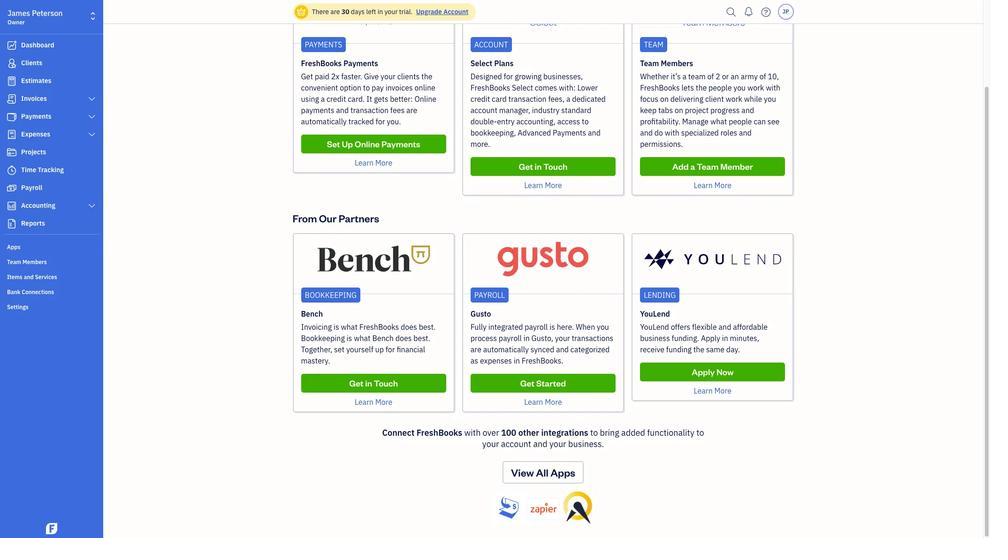Task type: vqa. For each thing, say whether or not it's contained in the screenshot.


Task type: describe. For each thing, give the bounding box(es) containing it.
set up online payments link
[[301, 135, 446, 153]]

double-
[[471, 117, 497, 126]]

james peterson owner
[[8, 8, 63, 26]]

learn more for day.
[[694, 386, 732, 396]]

left
[[366, 8, 376, 16]]

2 vertical spatial with
[[464, 428, 481, 438]]

a inside select plans designed for growing businesses, freshbooks select comes with: lower credit card transaction fees, a dedicated account manager, industry standard double-entry accounting, access to bookkeeping, advanced payments and more.
[[567, 94, 571, 104]]

get in touch for manager,
[[519, 161, 568, 172]]

jp
[[783, 8, 789, 15]]

and inside to bring added functionality to your account and your business.
[[533, 439, 548, 450]]

and left do at the right of page
[[640, 128, 653, 138]]

for inside bench invoicing is what freshbooks does best. bookkeeping is what bench does best. together, set yourself up for financial mastery.
[[386, 345, 395, 354]]

get for select plans designed for growing businesses, freshbooks select comes with: lower credit card transaction fees, a dedicated account manager, industry standard double-entry accounting, access to bookkeeping, advanced payments and more.
[[519, 161, 533, 172]]

learn for set
[[355, 398, 374, 407]]

team for team
[[644, 40, 664, 49]]

option
[[340, 83, 361, 92]]

and inside gusto fully integrated payroll is here. when you process payroll in gusto, your transactions are automatically synced and categorized as expenses in freshbooks.
[[556, 345, 569, 354]]

set
[[334, 345, 345, 354]]

account inside select plans designed for growing businesses, freshbooks select comes with: lower credit card transaction fees, a dedicated account manager, industry standard double-entry accounting, access to bookkeeping, advanced payments and more.
[[471, 106, 498, 115]]

connect
[[382, 428, 415, 438]]

0 horizontal spatial is
[[334, 322, 339, 332]]

get started
[[520, 378, 566, 389]]

payments down you.
[[382, 138, 420, 149]]

credit inside select plans designed for growing businesses, freshbooks select comes with: lower credit card transaction fees, a dedicated account manager, industry standard double-entry accounting, access to bookkeeping, advanced payments and more.
[[471, 94, 490, 104]]

yourself
[[346, 345, 374, 354]]

0 vertical spatial are
[[331, 8, 340, 16]]

in inside youlend youlend offers flexible and affordable business funding. apply in minutes, receive funding the same day.
[[722, 334, 728, 343]]

tabs
[[659, 106, 673, 115]]

chevron large down image for invoices
[[88, 95, 96, 103]]

1 vertical spatial you
[[764, 94, 776, 104]]

estimates
[[21, 77, 51, 85]]

synced
[[531, 345, 555, 354]]

1 horizontal spatial bench
[[372, 334, 394, 343]]

payments up paid
[[305, 40, 342, 49]]

process
[[471, 334, 497, 343]]

and inside youlend youlend offers flexible and affordable business funding. apply in minutes, receive funding the same day.
[[719, 322, 732, 332]]

settings link
[[2, 300, 100, 314]]

manage
[[682, 117, 709, 126]]

main element
[[0, 0, 127, 538]]

in down advanced
[[535, 161, 542, 172]]

1 vertical spatial people
[[729, 117, 752, 126]]

payments inside freshbooks payments get paid 2x faster. give your clients the convenient option to pay invoices online using a credit card. it gets better: online payments and transaction fees are automatically tracked for you.
[[344, 59, 378, 68]]

learn more link for online
[[355, 158, 393, 168]]

0 vertical spatial best.
[[419, 322, 436, 332]]

bookkeeping,
[[471, 128, 516, 138]]

account inside to bring added functionality to your account and your business.
[[501, 439, 531, 450]]

project image
[[6, 148, 17, 157]]

services
[[35, 274, 57, 281]]

1 vertical spatial select
[[512, 83, 533, 92]]

gusto fully integrated payroll is here. when you process payroll in gusto, your transactions are automatically synced and categorized as expenses in freshbooks.
[[471, 309, 614, 366]]

affordable
[[733, 322, 768, 332]]

learn more for yourself
[[355, 398, 393, 407]]

you.
[[387, 117, 401, 126]]

reports
[[21, 219, 45, 228]]

items
[[7, 274, 22, 281]]

payments inside main element
[[21, 112, 51, 121]]

to right functionality on the bottom right
[[697, 428, 704, 438]]

in left gusto,
[[524, 334, 530, 343]]

team for team members whether it's a team of 2 or an army of 10, freshbooks lets the people you work with focus on delivering client work while you keep tabs on project progress and profitability. manage what people can see and do with specialized roles and permissions.
[[640, 59, 659, 68]]

business.
[[568, 439, 604, 450]]

as
[[471, 356, 478, 366]]

transactions
[[572, 334, 614, 343]]

expenses
[[480, 356, 512, 366]]

when
[[576, 322, 595, 332]]

paid
[[315, 72, 329, 81]]

bank connections
[[7, 289, 54, 296]]

with:
[[559, 83, 576, 92]]

notifications image
[[741, 2, 756, 21]]

learn for lets
[[694, 181, 713, 190]]

army
[[741, 72, 758, 81]]

whether
[[640, 72, 669, 81]]

client image
[[6, 59, 17, 68]]

better:
[[390, 94, 413, 104]]

categorized
[[571, 345, 610, 354]]

over
[[483, 428, 499, 438]]

time
[[21, 166, 36, 174]]

clients
[[21, 59, 42, 67]]

card.
[[348, 94, 365, 104]]

chart image
[[6, 201, 17, 211]]

0 vertical spatial bench
[[301, 309, 323, 319]]

0 vertical spatial you
[[734, 83, 746, 92]]

in right left
[[378, 8, 383, 16]]

freshbooks inside bench invoicing is what freshbooks does best. bookkeeping is what bench does best. together, set yourself up for financial mastery.
[[359, 322, 399, 332]]

to up business.
[[590, 428, 598, 438]]

minutes,
[[730, 334, 760, 343]]

payment image
[[6, 112, 17, 122]]

money image
[[6, 184, 17, 193]]

from
[[293, 212, 317, 225]]

learn more for a
[[524, 181, 562, 190]]

team members link
[[2, 255, 100, 269]]

items and services
[[7, 274, 57, 281]]

payroll inside main element
[[21, 184, 42, 192]]

entry
[[497, 117, 515, 126]]

all
[[536, 466, 549, 479]]

more for whether it's a team of 2 or an army of 10, freshbooks lets the people you work with focus on delivering client work while you keep tabs on project progress and profitability. manage what people can see and do with specialized roles and permissions.
[[715, 181, 732, 190]]

upgrade
[[416, 8, 442, 16]]

get in touch for financial
[[349, 378, 398, 389]]

lending
[[644, 291, 676, 300]]

2 youlend from the top
[[640, 322, 669, 332]]

from our partners
[[293, 212, 379, 225]]

view all apps
[[511, 466, 576, 479]]

functionality
[[647, 428, 695, 438]]

up
[[375, 345, 384, 354]]

businesses,
[[544, 72, 583, 81]]

the inside freshbooks payments get paid 2x faster. give your clients the convenient option to pay invoices online using a credit card. it gets better: online payments and transaction fees are automatically tracked for you.
[[422, 72, 433, 81]]

give
[[364, 72, 379, 81]]

delivering
[[671, 94, 704, 104]]

apply now link
[[640, 363, 786, 382]]

transaction inside freshbooks payments get paid 2x faster. give your clients the convenient option to pay invoices online using a credit card. it gets better: online payments and transaction fees are automatically tracked for you.
[[351, 106, 389, 115]]

get in touch link for manager,
[[471, 157, 616, 176]]

more for invoicing is what freshbooks does best. bookkeeping is what bench does best. together, set yourself up for financial mastery.
[[375, 398, 393, 407]]

freshbooks payments get paid 2x faster. give your clients the convenient option to pay invoices online using a credit card. it gets better: online payments and transaction fees are automatically tracked for you.
[[301, 59, 437, 126]]

1 vertical spatial on
[[675, 106, 683, 115]]

learn more link for automatically
[[524, 398, 562, 407]]

while
[[744, 94, 762, 104]]

freshbooks right connect
[[417, 428, 462, 438]]

day.
[[727, 345, 740, 354]]

more.
[[471, 139, 490, 149]]

members for team members whether it's a team of 2 or an army of 10, freshbooks lets the people you work with focus on delivering client work while you keep tabs on project progress and profitability. manage what people can see and do with specialized roles and permissions.
[[661, 59, 693, 68]]

learn for fees,
[[524, 181, 543, 190]]

for inside select plans designed for growing businesses, freshbooks select comes with: lower credit card transaction fees, a dedicated account manager, industry standard double-entry accounting, access to bookkeeping, advanced payments and more.
[[504, 72, 513, 81]]

view
[[511, 466, 534, 479]]

integrations
[[541, 428, 588, 438]]

learn more link for a
[[524, 181, 562, 190]]

the inside youlend youlend offers flexible and affordable business funding. apply in minutes, receive funding the same day.
[[694, 345, 705, 354]]

dashboard image
[[6, 41, 17, 50]]

touch for financial
[[374, 378, 398, 389]]

expense image
[[6, 130, 17, 139]]

project
[[685, 106, 709, 115]]

items and services link
[[2, 270, 100, 284]]

more for fully integrated payroll is here. when you process payroll in gusto, your transactions are automatically synced and categorized as expenses in freshbooks.
[[545, 398, 562, 407]]

get for bench invoicing is what freshbooks does best. bookkeeping is what bench does best. together, set yourself up for financial mastery.
[[349, 378, 364, 389]]

your left trial.
[[385, 8, 398, 16]]

advanced
[[518, 128, 551, 138]]

permissions.
[[640, 139, 683, 149]]

1 vertical spatial apply
[[692, 367, 715, 377]]

0 vertical spatial payroll
[[525, 322, 548, 332]]

100
[[501, 428, 517, 438]]

pay
[[372, 83, 384, 92]]

1 youlend from the top
[[640, 309, 670, 319]]

your down integrations
[[550, 439, 566, 450]]

progress
[[711, 106, 740, 115]]

time tracking link
[[2, 162, 100, 179]]

0 horizontal spatial payroll
[[499, 334, 522, 343]]

it's
[[671, 72, 681, 81]]

freshbooks image
[[44, 523, 59, 535]]

specialized
[[681, 128, 719, 138]]

your inside freshbooks payments get paid 2x faster. give your clients the convenient option to pay invoices online using a credit card. it gets better: online payments and transaction fees are automatically tracked for you.
[[381, 72, 396, 81]]

youlend youlend offers flexible and affordable business funding. apply in minutes, receive funding the same day.
[[640, 309, 768, 354]]

invoices
[[21, 94, 47, 103]]

payments
[[301, 106, 334, 115]]

faster.
[[341, 72, 362, 81]]

automatically inside gusto fully integrated payroll is here. when you process payroll in gusto, your transactions are automatically synced and categorized as expenses in freshbooks.
[[483, 345, 529, 354]]

1 vertical spatial what
[[341, 322, 358, 332]]

1 horizontal spatial is
[[347, 334, 352, 343]]

bank connections link
[[2, 285, 100, 299]]

are inside gusto fully integrated payroll is here. when you process payroll in gusto, your transactions are automatically synced and categorized as expenses in freshbooks.
[[471, 345, 482, 354]]

now
[[717, 367, 734, 377]]

peterson
[[32, 8, 63, 18]]

learn more for the
[[694, 181, 732, 190]]

there are 30 days left in your trial. upgrade account
[[312, 8, 469, 16]]

apply inside youlend youlend offers flexible and affordable business funding. apply in minutes, receive funding the same day.
[[701, 334, 721, 343]]

more for youlend offers flexible and affordable business funding. apply in minutes, receive funding the same day.
[[715, 386, 732, 396]]

comes
[[535, 83, 557, 92]]

using
[[301, 94, 319, 104]]

your inside gusto fully integrated payroll is here. when you process payroll in gusto, your transactions are automatically synced and categorized as expenses in freshbooks.
[[555, 334, 570, 343]]

1 vertical spatial account
[[474, 40, 508, 49]]

0 vertical spatial does
[[401, 322, 417, 332]]



Task type: locate. For each thing, give the bounding box(es) containing it.
payroll down integrated
[[499, 334, 522, 343]]

get down yourself
[[349, 378, 364, 389]]

get for gusto fully integrated payroll is here. when you process payroll in gusto, your transactions are automatically synced and categorized as expenses in freshbooks.
[[520, 378, 535, 389]]

estimates link
[[2, 73, 100, 90]]

0 vertical spatial the
[[422, 72, 433, 81]]

2 vertical spatial the
[[694, 345, 705, 354]]

select down growing
[[512, 83, 533, 92]]

get in touch link down advanced
[[471, 157, 616, 176]]

keep
[[640, 106, 657, 115]]

1 vertical spatial the
[[696, 83, 707, 92]]

2 horizontal spatial you
[[764, 94, 776, 104]]

team inside "link"
[[7, 259, 21, 266]]

0 vertical spatial apply
[[701, 334, 721, 343]]

there
[[312, 8, 329, 16]]

with down 10,
[[766, 83, 781, 92]]

for left you.
[[376, 117, 385, 126]]

1 horizontal spatial account
[[474, 40, 508, 49]]

1 vertical spatial apps
[[551, 466, 576, 479]]

apply now
[[692, 367, 734, 377]]

apply up same
[[701, 334, 721, 343]]

industry
[[532, 106, 560, 115]]

apply left the now
[[692, 367, 715, 377]]

in right expenses
[[514, 356, 520, 366]]

is inside gusto fully integrated payroll is here. when you process payroll in gusto, your transactions are automatically synced and categorized as expenses in freshbooks.
[[550, 322, 555, 332]]

to inside freshbooks payments get paid 2x faster. give your clients the convenient option to pay invoices online using a credit card. it gets better: online payments and transaction fees are automatically tracked for you.
[[363, 83, 370, 92]]

what down progress
[[711, 117, 727, 126]]

in up day.
[[722, 334, 728, 343]]

you inside gusto fully integrated payroll is here. when you process payroll in gusto, your transactions are automatically synced and categorized as expenses in freshbooks.
[[597, 322, 609, 332]]

funding.
[[672, 334, 699, 343]]

see
[[768, 117, 780, 126]]

people up roles
[[729, 117, 752, 126]]

0 horizontal spatial credit
[[327, 94, 346, 104]]

days
[[351, 8, 365, 16]]

freshbooks inside select plans designed for growing businesses, freshbooks select comes with: lower credit card transaction fees, a dedicated account manager, industry standard double-entry accounting, access to bookkeeping, advanced payments and more.
[[471, 83, 510, 92]]

time tracking
[[21, 166, 64, 174]]

0 horizontal spatial with
[[464, 428, 481, 438]]

bookkeeping up the invoicing
[[305, 291, 357, 300]]

learn more for automatically
[[524, 398, 562, 407]]

payments link
[[2, 108, 100, 125]]

1 vertical spatial best.
[[414, 334, 430, 343]]

0 vertical spatial transaction
[[509, 94, 547, 104]]

0 vertical spatial with
[[766, 83, 781, 92]]

1 vertical spatial automatically
[[483, 345, 529, 354]]

2 horizontal spatial are
[[471, 345, 482, 354]]

freshbooks inside team members whether it's a team of 2 or an army of 10, freshbooks lets the people you work with focus on delivering client work while you keep tabs on project progress and profitability. manage what people can see and do with specialized roles and permissions.
[[640, 83, 680, 92]]

automatically down payments
[[301, 117, 347, 126]]

1 vertical spatial does
[[396, 334, 412, 343]]

payroll up gusto,
[[525, 322, 548, 332]]

chevron large down image
[[88, 95, 96, 103], [88, 113, 96, 121], [88, 131, 96, 138]]

1 horizontal spatial touch
[[544, 161, 568, 172]]

select
[[471, 59, 493, 68], [512, 83, 533, 92]]

1 horizontal spatial online
[[415, 94, 437, 104]]

1 horizontal spatial on
[[675, 106, 683, 115]]

learn more
[[355, 158, 393, 168], [524, 181, 562, 190], [694, 181, 732, 190], [694, 386, 732, 396], [355, 398, 393, 407], [524, 398, 562, 407]]

mastery.
[[301, 356, 330, 366]]

online inside freshbooks payments get paid 2x faster. give your clients the convenient option to pay invoices online using a credit card. it gets better: online payments and transaction fees are automatically tracked for you.
[[415, 94, 437, 104]]

freshbooks up paid
[[301, 59, 342, 68]]

1 horizontal spatial you
[[734, 83, 746, 92]]

the down team
[[696, 83, 707, 92]]

account down the 100
[[501, 439, 531, 450]]

financial
[[397, 345, 425, 354]]

apps up 'team members'
[[7, 244, 20, 251]]

youlend down lending
[[640, 309, 670, 319]]

to down standard
[[582, 117, 589, 126]]

with right do at the right of page
[[665, 128, 680, 138]]

transaction up manager,
[[509, 94, 547, 104]]

team
[[644, 40, 664, 49], [640, 59, 659, 68], [697, 161, 719, 172], [7, 259, 21, 266]]

1 vertical spatial payroll
[[474, 291, 505, 300]]

1 vertical spatial members
[[23, 259, 47, 266]]

members inside team members whether it's a team of 2 or an army of 10, freshbooks lets the people you work with focus on delivering client work while you keep tabs on project progress and profitability. manage what people can see and do with specialized roles and permissions.
[[661, 59, 693, 68]]

invoice image
[[6, 94, 17, 104]]

learn more for online
[[355, 158, 393, 168]]

payments
[[305, 40, 342, 49], [344, 59, 378, 68], [21, 112, 51, 121], [553, 128, 586, 138], [382, 138, 420, 149]]

up
[[342, 138, 353, 149]]

2 chevron large down image from the top
[[88, 113, 96, 121]]

of left 2
[[708, 72, 714, 81]]

1 horizontal spatial automatically
[[483, 345, 529, 354]]

view all apps link
[[503, 461, 584, 484]]

payments inside select plans designed for growing businesses, freshbooks select comes with: lower credit card transaction fees, a dedicated account manager, industry standard double-entry accounting, access to bookkeeping, advanced payments and more.
[[553, 128, 586, 138]]

touch down advanced
[[544, 161, 568, 172]]

0 horizontal spatial online
[[355, 138, 380, 149]]

started
[[536, 378, 566, 389]]

and right roles
[[739, 128, 752, 138]]

1 chevron large down image from the top
[[88, 95, 96, 103]]

for down plans
[[504, 72, 513, 81]]

0 vertical spatial chevron large down image
[[88, 95, 96, 103]]

flexible
[[692, 322, 717, 332]]

0 horizontal spatial transaction
[[351, 106, 389, 115]]

james
[[8, 8, 30, 18]]

1 of from the left
[[708, 72, 714, 81]]

1 vertical spatial get in touch
[[349, 378, 398, 389]]

and right synced
[[556, 345, 569, 354]]

0 horizontal spatial bench
[[301, 309, 323, 319]]

payroll
[[525, 322, 548, 332], [499, 334, 522, 343]]

for inside freshbooks payments get paid 2x faster. give your clients the convenient option to pay invoices online using a credit card. it gets better: online payments and transaction fees are automatically tracked for you.
[[376, 117, 385, 126]]

touch for manager,
[[544, 161, 568, 172]]

automatically up expenses
[[483, 345, 529, 354]]

to left pay
[[363, 83, 370, 92]]

business
[[640, 334, 670, 343]]

is up yourself
[[347, 334, 352, 343]]

get in touch link
[[471, 157, 616, 176], [301, 374, 446, 393]]

funding
[[666, 345, 692, 354]]

same
[[706, 345, 725, 354]]

members inside "link"
[[23, 259, 47, 266]]

are up the as
[[471, 345, 482, 354]]

timer image
[[6, 166, 17, 175]]

apply
[[701, 334, 721, 343], [692, 367, 715, 377]]

invoicing
[[301, 322, 332, 332]]

0 vertical spatial people
[[709, 83, 732, 92]]

accounting
[[21, 201, 55, 210]]

freshbooks down designed
[[471, 83, 510, 92]]

freshbooks up up
[[359, 322, 399, 332]]

account
[[471, 106, 498, 115], [501, 439, 531, 450]]

get down advanced
[[519, 161, 533, 172]]

more for designed for growing businesses, freshbooks select comes with: lower credit card transaction fees, a dedicated account manager, industry standard double-entry accounting, access to bookkeeping, advanced payments and more.
[[545, 181, 562, 190]]

for right up
[[386, 345, 395, 354]]

and down card.
[[336, 106, 349, 115]]

bookkeeping
[[305, 291, 357, 300], [301, 334, 345, 343]]

0 vertical spatial members
[[661, 59, 693, 68]]

your down 'here.' at right
[[555, 334, 570, 343]]

1 horizontal spatial payroll
[[474, 291, 505, 300]]

1 vertical spatial bookkeeping
[[301, 334, 345, 343]]

members for team members
[[23, 259, 47, 266]]

1 horizontal spatial are
[[407, 106, 417, 115]]

0 vertical spatial bookkeeping
[[305, 291, 357, 300]]

0 vertical spatial account
[[444, 8, 469, 16]]

a inside team members whether it's a team of 2 or an army of 10, freshbooks lets the people you work with focus on delivering client work while you keep tabs on project progress and profitability. manage what people can see and do with specialized roles and permissions.
[[683, 72, 687, 81]]

and down 'other'
[[533, 439, 548, 450]]

or
[[722, 72, 729, 81]]

clients
[[397, 72, 420, 81]]

add a team member link
[[640, 157, 786, 176]]

1 vertical spatial with
[[665, 128, 680, 138]]

team for team members
[[7, 259, 21, 266]]

fees
[[390, 106, 405, 115]]

bookkeeping up together, on the bottom of page
[[301, 334, 345, 343]]

bookkeeping inside bench invoicing is what freshbooks does best. bookkeeping is what bench does best. together, set yourself up for financial mastery.
[[301, 334, 345, 343]]

chevron large down image up projects "link"
[[88, 131, 96, 138]]

0 vertical spatial what
[[711, 117, 727, 126]]

does
[[401, 322, 417, 332], [396, 334, 412, 343]]

connect freshbooks with over 100 other integrations
[[382, 428, 588, 438]]

connections
[[22, 289, 54, 296]]

and inside "link"
[[24, 274, 34, 281]]

1 horizontal spatial for
[[386, 345, 395, 354]]

0 vertical spatial on
[[660, 94, 669, 104]]

apps inside 'link'
[[551, 466, 576, 479]]

learn more link for day.
[[694, 386, 732, 396]]

a
[[683, 72, 687, 81], [321, 94, 325, 104], [567, 94, 571, 104], [691, 161, 695, 172]]

search image
[[724, 5, 739, 19]]

get in touch link for financial
[[301, 374, 446, 393]]

expenses
[[21, 130, 50, 138]]

member
[[721, 161, 753, 172]]

add a team member
[[672, 161, 753, 172]]

select up designed
[[471, 59, 493, 68]]

0 vertical spatial select
[[471, 59, 493, 68]]

credit left the card
[[471, 94, 490, 104]]

get in touch link down up
[[301, 374, 446, 393]]

transaction down the it
[[351, 106, 389, 115]]

the left same
[[694, 345, 705, 354]]

members up it's
[[661, 59, 693, 68]]

youlend up business
[[640, 322, 669, 332]]

set up online payments
[[327, 138, 420, 149]]

chevron large down image
[[88, 202, 96, 210]]

offers
[[671, 322, 691, 332]]

online right up on the left top of page
[[355, 138, 380, 149]]

learn more link for the
[[694, 181, 732, 190]]

chevron large down image up payments link
[[88, 95, 96, 103]]

credit
[[327, 94, 346, 104], [471, 94, 490, 104]]

0 horizontal spatial automatically
[[301, 117, 347, 126]]

0 vertical spatial for
[[504, 72, 513, 81]]

0 horizontal spatial apps
[[7, 244, 20, 251]]

2 horizontal spatial is
[[550, 322, 555, 332]]

0 horizontal spatial account
[[444, 8, 469, 16]]

2 horizontal spatial with
[[766, 83, 781, 92]]

0 vertical spatial account
[[471, 106, 498, 115]]

account right upgrade
[[444, 8, 469, 16]]

1 vertical spatial transaction
[[351, 106, 389, 115]]

you up transactions
[[597, 322, 609, 332]]

what inside team members whether it's a team of 2 or an army of 10, freshbooks lets the people you work with focus on delivering client work while you keep tabs on project progress and profitability. manage what people can see and do with specialized roles and permissions.
[[711, 117, 727, 126]]

is left 'here.' at right
[[550, 322, 555, 332]]

other
[[519, 428, 539, 438]]

1 vertical spatial account
[[501, 439, 531, 450]]

payments up faster.
[[344, 59, 378, 68]]

profitability.
[[640, 117, 681, 126]]

are left "30" on the left top
[[331, 8, 340, 16]]

online
[[415, 94, 437, 104], [355, 138, 380, 149]]

1 horizontal spatial credit
[[471, 94, 490, 104]]

receive
[[640, 345, 665, 354]]

0 vertical spatial work
[[748, 83, 764, 92]]

in down yourself
[[365, 378, 372, 389]]

learn for invoices
[[355, 158, 374, 168]]

are right fees
[[407, 106, 417, 115]]

what up yourself
[[354, 334, 371, 343]]

freshbooks inside freshbooks payments get paid 2x faster. give your clients the convenient option to pay invoices online using a credit card. it gets better: online payments and transaction fees are automatically tracked for you.
[[301, 59, 342, 68]]

and inside freshbooks payments get paid 2x faster. give your clients the convenient option to pay invoices online using a credit card. it gets better: online payments and transaction fees are automatically tracked for you.
[[336, 106, 349, 115]]

gets
[[374, 94, 388, 104]]

tracking
[[38, 166, 64, 174]]

account up the double-
[[471, 106, 498, 115]]

get in touch down up
[[349, 378, 398, 389]]

2 vertical spatial you
[[597, 322, 609, 332]]

2 vertical spatial what
[[354, 334, 371, 343]]

a inside add a team member link
[[691, 161, 695, 172]]

automatically
[[301, 117, 347, 126], [483, 345, 529, 354]]

2x
[[331, 72, 340, 81]]

the inside team members whether it's a team of 2 or an army of 10, freshbooks lets the people you work with focus on delivering client work while you keep tabs on project progress and profitability. manage what people can see and do with specialized roles and permissions.
[[696, 83, 707, 92]]

plans
[[494, 59, 514, 68]]

0 vertical spatial online
[[415, 94, 437, 104]]

you right while
[[764, 94, 776, 104]]

roles
[[721, 128, 738, 138]]

card
[[492, 94, 507, 104]]

1 vertical spatial work
[[726, 94, 743, 104]]

and right flexible
[[719, 322, 732, 332]]

0 vertical spatial automatically
[[301, 117, 347, 126]]

1 vertical spatial get in touch link
[[301, 374, 446, 393]]

select plans designed for growing businesses, freshbooks select comes with: lower credit card transaction fees, a dedicated account manager, industry standard double-entry accounting, access to bookkeeping, advanced payments and more.
[[471, 59, 606, 149]]

gusto
[[471, 309, 491, 319]]

payroll down time
[[21, 184, 42, 192]]

chevron large down image inside "expenses" "link"
[[88, 131, 96, 138]]

2 vertical spatial for
[[386, 345, 395, 354]]

1 horizontal spatial account
[[501, 439, 531, 450]]

get left paid
[[301, 72, 313, 81]]

1 vertical spatial for
[[376, 117, 385, 126]]

get in touch down advanced
[[519, 161, 568, 172]]

chevron large down image inside payments link
[[88, 113, 96, 121]]

credit inside freshbooks payments get paid 2x faster. give your clients the convenient option to pay invoices online using a credit card. it gets better: online payments and transaction fees are automatically tracked for you.
[[327, 94, 346, 104]]

can
[[754, 117, 766, 126]]

2 of from the left
[[760, 72, 766, 81]]

bench invoicing is what freshbooks does best. bookkeeping is what bench does best. together, set yourself up for financial mastery.
[[301, 309, 436, 366]]

team inside team members whether it's a team of 2 or an army of 10, freshbooks lets the people you work with focus on delivering client work while you keep tabs on project progress and profitability. manage what people can see and do with specialized roles and permissions.
[[640, 59, 659, 68]]

automatically inside freshbooks payments get paid 2x faster. give your clients the convenient option to pay invoices online using a credit card. it gets better: online payments and transaction fees are automatically tracked for you.
[[301, 117, 347, 126]]

1 horizontal spatial transaction
[[509, 94, 547, 104]]

gusto,
[[532, 334, 553, 343]]

bench up up
[[372, 334, 394, 343]]

account up plans
[[474, 40, 508, 49]]

a down convenient
[[321, 94, 325, 104]]

get started link
[[471, 374, 616, 393]]

with left over on the bottom
[[464, 428, 481, 438]]

get left started
[[520, 378, 535, 389]]

learn more link for yourself
[[355, 398, 393, 407]]

0 horizontal spatial on
[[660, 94, 669, 104]]

2 credit from the left
[[471, 94, 490, 104]]

transaction inside select plans designed for growing businesses, freshbooks select comes with: lower credit card transaction fees, a dedicated account manager, industry standard double-entry accounting, access to bookkeeping, advanced payments and more.
[[509, 94, 547, 104]]

report image
[[6, 219, 17, 229]]

0 vertical spatial payroll
[[21, 184, 42, 192]]

touch down up
[[374, 378, 398, 389]]

people
[[709, 83, 732, 92], [729, 117, 752, 126]]

are inside freshbooks payments get paid 2x faster. give your clients the convenient option to pay invoices online using a credit card. it gets better: online payments and transaction fees are automatically tracked for you.
[[407, 106, 417, 115]]

0 horizontal spatial get in touch
[[349, 378, 398, 389]]

together,
[[301, 345, 332, 354]]

1 horizontal spatial apps
[[551, 466, 576, 479]]

work up progress
[[726, 94, 743, 104]]

get
[[301, 72, 313, 81], [519, 161, 533, 172], [349, 378, 364, 389], [520, 378, 535, 389]]

1 credit from the left
[[327, 94, 346, 104]]

of
[[708, 72, 714, 81], [760, 72, 766, 81]]

a right add
[[691, 161, 695, 172]]

what
[[711, 117, 727, 126], [341, 322, 358, 332], [354, 334, 371, 343]]

1 horizontal spatial work
[[748, 83, 764, 92]]

learn for are
[[524, 398, 543, 407]]

2 horizontal spatial for
[[504, 72, 513, 81]]

chevron large down image for payments
[[88, 113, 96, 121]]

people down 2
[[709, 83, 732, 92]]

1 vertical spatial payroll
[[499, 334, 522, 343]]

2 vertical spatial are
[[471, 345, 482, 354]]

your down over on the bottom
[[482, 439, 499, 450]]

1 vertical spatial touch
[[374, 378, 398, 389]]

0 horizontal spatial of
[[708, 72, 714, 81]]

estimate image
[[6, 77, 17, 86]]

on
[[660, 94, 669, 104], [675, 106, 683, 115]]

is right the invoicing
[[334, 322, 339, 332]]

payments up expenses on the top left
[[21, 112, 51, 121]]

are
[[331, 8, 340, 16], [407, 106, 417, 115], [471, 345, 482, 354]]

get inside freshbooks payments get paid 2x faster. give your clients the convenient option to pay invoices online using a credit card. it gets better: online payments and transaction fees are automatically tracked for you.
[[301, 72, 313, 81]]

1 vertical spatial are
[[407, 106, 417, 115]]

0 vertical spatial get in touch
[[519, 161, 568, 172]]

you down "an"
[[734, 83, 746, 92]]

freshbooks down whether
[[640, 83, 680, 92]]

0 horizontal spatial you
[[597, 322, 609, 332]]

apps right all
[[551, 466, 576, 479]]

what up "set"
[[341, 322, 358, 332]]

and down while
[[742, 106, 754, 115]]

0 horizontal spatial members
[[23, 259, 47, 266]]

chevron large down image for expenses
[[88, 131, 96, 138]]

invoices link
[[2, 91, 100, 107]]

1 horizontal spatial of
[[760, 72, 766, 81]]

on up tabs
[[660, 94, 669, 104]]

2 vertical spatial chevron large down image
[[88, 131, 96, 138]]

payroll up gusto
[[474, 291, 505, 300]]

0 vertical spatial youlend
[[640, 309, 670, 319]]

bench up the invoicing
[[301, 309, 323, 319]]

convenient
[[301, 83, 338, 92]]

crown image
[[296, 7, 306, 17]]

learn for same
[[694, 386, 713, 396]]

go to help image
[[759, 5, 774, 19]]

1 horizontal spatial with
[[665, 128, 680, 138]]

1 vertical spatial chevron large down image
[[88, 113, 96, 121]]

a inside freshbooks payments get paid 2x faster. give your clients the convenient option to pay invoices online using a credit card. it gets better: online payments and transaction fees are automatically tracked for you.
[[321, 94, 325, 104]]

0 horizontal spatial are
[[331, 8, 340, 16]]

3 chevron large down image from the top
[[88, 131, 96, 138]]

and down standard
[[588, 128, 601, 138]]

1 vertical spatial online
[[355, 138, 380, 149]]

on right tabs
[[675, 106, 683, 115]]

more for get paid 2x faster. give your clients the convenient option to pay invoices online using a credit card. it gets better: online payments and transaction fees are automatically tracked for you.
[[375, 158, 393, 168]]

10,
[[768, 72, 779, 81]]

and inside select plans designed for growing businesses, freshbooks select comes with: lower credit card transaction fees, a dedicated account manager, industry standard double-entry accounting, access to bookkeeping, advanced payments and more.
[[588, 128, 601, 138]]

apps inside main element
[[7, 244, 20, 251]]

members up items and services
[[23, 259, 47, 266]]

0 horizontal spatial touch
[[374, 378, 398, 389]]

0 vertical spatial apps
[[7, 244, 20, 251]]

a right it's
[[683, 72, 687, 81]]

online down online
[[415, 94, 437, 104]]

dashboard
[[21, 41, 54, 49]]

1 horizontal spatial members
[[661, 59, 693, 68]]

of left 10,
[[760, 72, 766, 81]]

payroll link
[[2, 180, 100, 197]]

work up while
[[748, 83, 764, 92]]

get in touch
[[519, 161, 568, 172], [349, 378, 398, 389]]

to inside select plans designed for growing businesses, freshbooks select comes with: lower credit card transaction fees, a dedicated account manager, industry standard double-entry accounting, access to bookkeeping, advanced payments and more.
[[582, 117, 589, 126]]

0 vertical spatial touch
[[544, 161, 568, 172]]

projects
[[21, 148, 46, 156]]

account
[[444, 8, 469, 16], [474, 40, 508, 49]]

0 horizontal spatial for
[[376, 117, 385, 126]]

a down with:
[[567, 94, 571, 104]]



